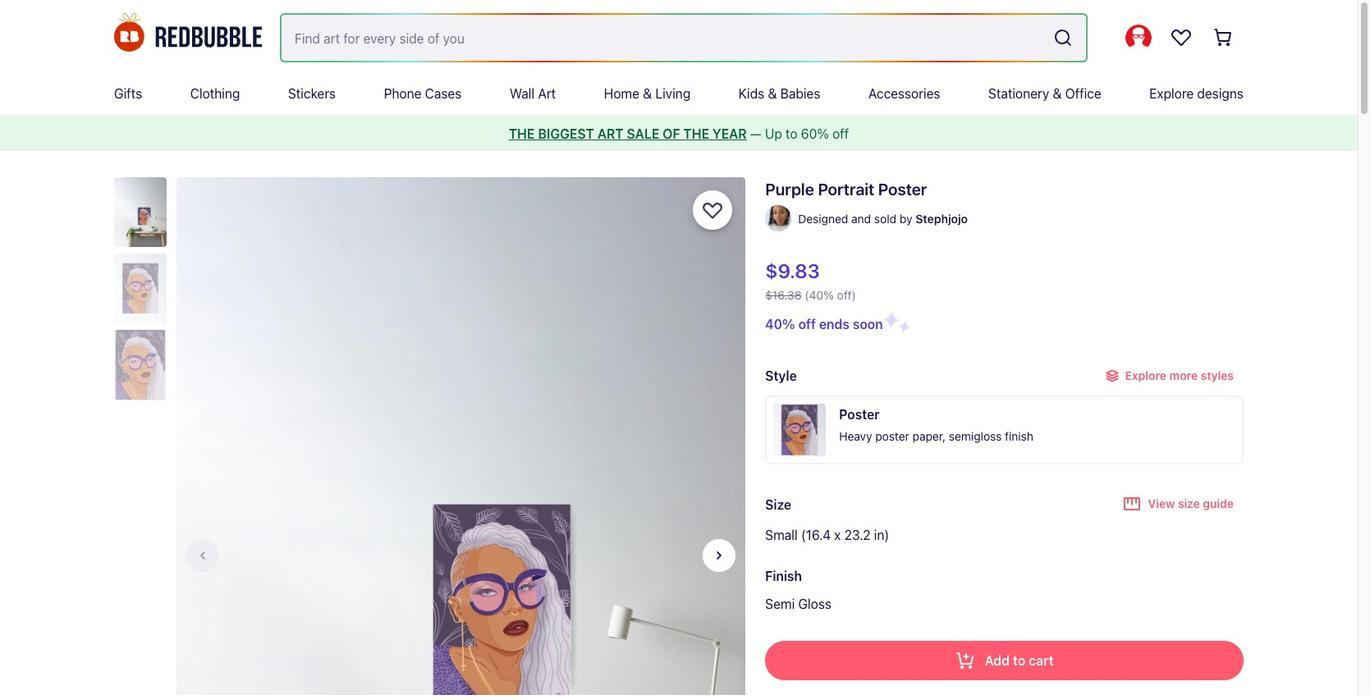 Task type: describe. For each thing, give the bounding box(es) containing it.
stationery
[[988, 86, 1049, 101]]

40% off ends soon
[[765, 317, 883, 332]]

by
[[900, 212, 912, 226]]

stephjojo link
[[916, 209, 968, 229]]

ends
[[819, 317, 850, 332]]

explore designs
[[1150, 86, 1244, 101]]

of
[[663, 126, 680, 141]]

designed
[[798, 212, 848, 226]]

explore designs link
[[1150, 72, 1244, 115]]

& for office
[[1053, 86, 1062, 101]]

stickers link
[[288, 72, 336, 115]]

$9.83
[[765, 259, 820, 282]]

2 the from the left
[[683, 126, 709, 141]]

kids & babies link
[[739, 72, 820, 115]]

purple
[[765, 180, 814, 199]]

small
[[765, 528, 798, 543]]

kids & babies
[[739, 86, 820, 101]]

cases
[[425, 86, 462, 101]]

wall art
[[510, 86, 556, 101]]

& for babies
[[768, 86, 777, 101]]

designed and sold by stephjojo
[[798, 212, 968, 226]]

(40%
[[805, 288, 834, 302]]

wall
[[510, 86, 535, 101]]

sale
[[627, 126, 660, 141]]

living
[[655, 86, 691, 101]]

and
[[851, 212, 871, 226]]

portrait
[[818, 180, 874, 199]]

semi
[[765, 597, 795, 612]]

—
[[750, 126, 762, 141]]

year
[[713, 126, 747, 141]]

poster image
[[774, 404, 826, 456]]

x
[[834, 528, 841, 543]]

accessories
[[868, 86, 940, 101]]

image 1 of 3 group
[[177, 177, 745, 695]]

designs
[[1197, 86, 1244, 101]]

biggest
[[538, 126, 594, 141]]

paper,
[[913, 429, 946, 443]]

home
[[604, 86, 639, 101]]

kids
[[739, 86, 764, 101]]

gifts link
[[114, 72, 142, 115]]

office
[[1065, 86, 1102, 101]]

1 the from the left
[[509, 126, 535, 141]]

heavy
[[839, 429, 872, 443]]

wall art link
[[510, 72, 556, 115]]

babies
[[780, 86, 820, 101]]

off)
[[837, 288, 856, 302]]

finish
[[1005, 429, 1034, 443]]

40%
[[765, 317, 795, 332]]

home & living
[[604, 86, 691, 101]]

phone cases link
[[384, 72, 462, 115]]



Task type: locate. For each thing, give the bounding box(es) containing it.
1 vertical spatial off
[[798, 317, 816, 332]]

23.2
[[844, 528, 871, 543]]

small (16.4 x 23.2 in)
[[765, 528, 889, 543]]

$9.83 $16.38 (40% off)
[[765, 259, 856, 302]]

& left office at top
[[1053, 86, 1062, 101]]

style
[[765, 369, 797, 383]]

2 & from the left
[[768, 86, 777, 101]]

clothing link
[[190, 72, 240, 115]]

1 horizontal spatial off
[[832, 126, 849, 141]]

poster inside poster heavy poster paper, semigloss finish
[[839, 407, 880, 422]]

the right of
[[683, 126, 709, 141]]

clothing
[[190, 86, 240, 101]]

art
[[597, 126, 624, 141]]

to
[[786, 126, 798, 141]]

poster heavy poster paper, semigloss finish
[[839, 407, 1034, 443]]

menu bar containing gifts
[[114, 72, 1244, 115]]

in)
[[874, 528, 889, 543]]

up
[[765, 126, 782, 141]]

explore
[[1150, 86, 1194, 101]]

2 horizontal spatial &
[[1053, 86, 1062, 101]]

1 horizontal spatial the
[[683, 126, 709, 141]]

Search term search field
[[282, 14, 1047, 60]]

soon
[[853, 317, 883, 332]]

stationery & office
[[988, 86, 1102, 101]]

3 & from the left
[[1053, 86, 1062, 101]]

& left 'living'
[[643, 86, 652, 101]]

stickers
[[288, 86, 336, 101]]

poster
[[875, 429, 909, 443]]

&
[[643, 86, 652, 101], [768, 86, 777, 101], [1053, 86, 1062, 101]]

1 & from the left
[[643, 86, 652, 101]]

0 vertical spatial poster
[[878, 180, 927, 199]]

& right kids
[[768, 86, 777, 101]]

style element
[[765, 363, 1244, 471]]

0 horizontal spatial the
[[509, 126, 535, 141]]

sold
[[874, 212, 897, 226]]

accessories link
[[868, 72, 940, 115]]

size
[[765, 497, 791, 512]]

the
[[509, 126, 535, 141], [683, 126, 709, 141]]

stationery & office link
[[988, 72, 1102, 115]]

gloss
[[798, 597, 832, 612]]

& for living
[[643, 86, 652, 101]]

phone
[[384, 86, 422, 101]]

phone cases
[[384, 86, 462, 101]]

off
[[832, 126, 849, 141], [798, 317, 816, 332]]

stephjojo
[[916, 212, 968, 226]]

0 horizontal spatial &
[[643, 86, 652, 101]]

the biggest art sale of the year — up to 60% off
[[509, 126, 849, 141]]

semi gloss
[[765, 597, 832, 612]]

purple portrait  poster
[[765, 180, 927, 199]]

gifts
[[114, 86, 142, 101]]

art
[[538, 86, 556, 101]]

$16.38
[[765, 288, 802, 302]]

finish
[[765, 569, 802, 584]]

off right "40%"
[[798, 317, 816, 332]]

poster up heavy
[[839, 407, 880, 422]]

poster up the by
[[878, 180, 927, 199]]

1 horizontal spatial &
[[768, 86, 777, 101]]

semigloss
[[949, 429, 1002, 443]]

1 vertical spatial poster
[[839, 407, 880, 422]]

home & living link
[[604, 72, 691, 115]]

the down wall
[[509, 126, 535, 141]]

(16.4
[[801, 528, 831, 543]]

the biggest art sale of the year link
[[509, 126, 747, 141]]

off right 60%
[[832, 126, 849, 141]]

0 horizontal spatial off
[[798, 317, 816, 332]]

menu bar
[[114, 72, 1244, 115]]

0 vertical spatial off
[[832, 126, 849, 141]]

60%
[[801, 126, 829, 141]]

None field
[[282, 14, 1086, 60]]

poster
[[878, 180, 927, 199], [839, 407, 880, 422]]



Task type: vqa. For each thing, say whether or not it's contained in the screenshot.
third Tough from left
no



